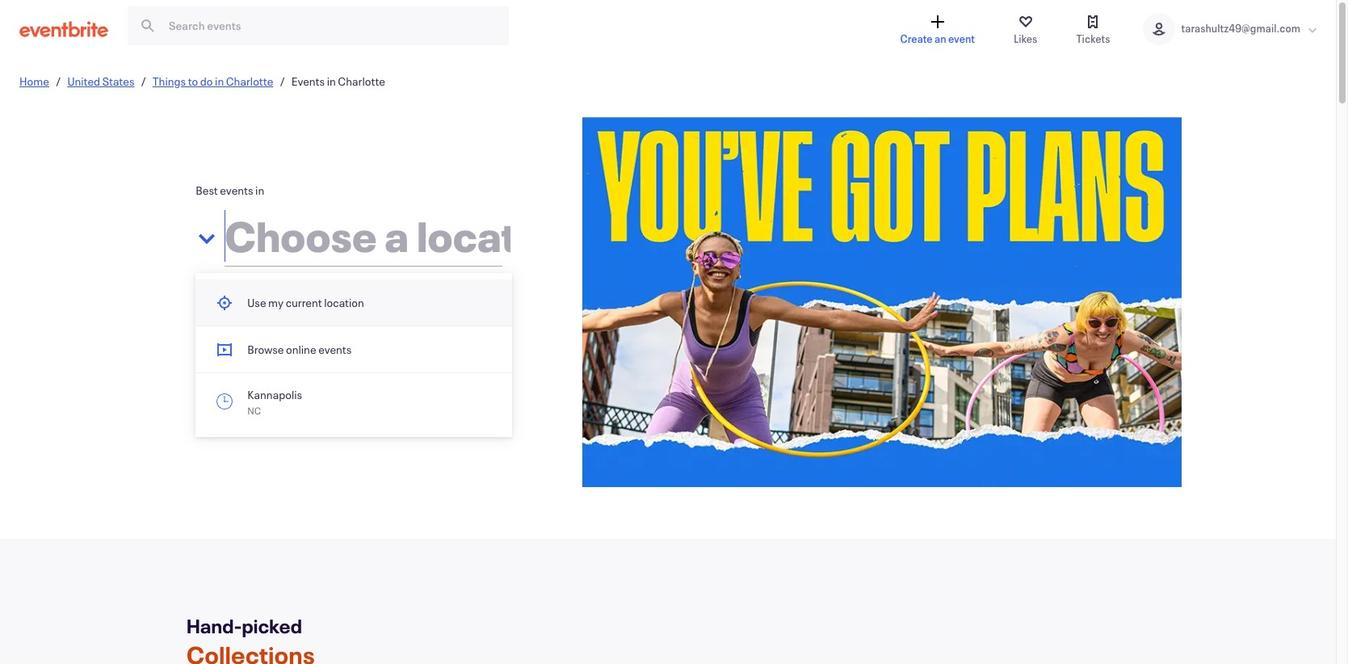 Task type: describe. For each thing, give the bounding box(es) containing it.
1 / from the left
[[56, 73, 61, 88]]

menu containing use my current location
[[196, 280, 513, 430]]

(in
[[196, 351, 209, 366]]

crowder's
[[233, 367, 283, 383]]

with
[[418, 319, 440, 334]]

in right win
[[489, 286, 498, 302]]

do
[[200, 73, 213, 88]]

get
[[448, 335, 467, 350]]

drink.
[[418, 335, 446, 350]]

0 horizontal spatial events
[[220, 183, 253, 198]]

home link
[[19, 73, 49, 88]]

style,
[[238, 319, 265, 334]]

an
[[935, 32, 947, 46]]

center
[[424, 351, 458, 366]]

hike
[[481, 351, 502, 366]]

2 horizontal spatial and
[[460, 351, 479, 366]]

miss
[[367, 367, 390, 383]]

from
[[422, 303, 446, 318]]

browse
[[248, 342, 284, 357]]

you're
[[396, 286, 427, 302]]

correctly
[[372, 319, 416, 334]]

events inside "browse online events" 'button'
[[319, 342, 352, 357]]

best events in
[[196, 183, 264, 198]]

use my current location button
[[196, 280, 513, 326]]

bike
[[291, 351, 312, 366]]

you
[[205, 286, 223, 302]]

event
[[949, 32, 975, 46]]

if you like basketball, beer and barbecue you're in it to win it in charlotte. first off, know your lexington-style from your eastern-style, extra cred for pairing correctly with a local craft beer. head over to eclectic plaza midwood to drink. get outside (in november) and bike or jog the whitewater center and hike nearby crowder's mountain. don't miss the current events below.
[[196, 286, 506, 399]]

mountain.
[[285, 367, 336, 383]]

win
[[461, 286, 479, 302]]

1 horizontal spatial and
[[325, 286, 344, 302]]

best
[[196, 183, 218, 198]]

1 charlotte from the left
[[226, 73, 273, 88]]

0 horizontal spatial and
[[270, 351, 289, 366]]

to down "extra"
[[275, 335, 286, 350]]

united states link
[[67, 73, 135, 88]]

off,
[[272, 303, 288, 318]]

2 / from the left
[[141, 73, 146, 88]]

to left win
[[449, 286, 459, 302]]

tarashultz49@gmail.com link
[[1127, 0, 1337, 58]]

picked
[[242, 613, 302, 639]]

hand-picked
[[187, 613, 302, 639]]

current inside if you like basketball, beer and barbecue you're in it to win it in charlotte. first off, know your lexington-style from your eastern-style, extra cred for pairing correctly with a local craft beer. head over to eclectic plaza midwood to drink. get outside (in november) and bike or jog the whitewater center and hike nearby crowder's mountain. don't miss the current events below.
[[411, 367, 447, 383]]

2 charlotte from the left
[[338, 73, 385, 88]]

whitewater
[[364, 351, 422, 366]]

my
[[268, 295, 284, 311]]

outside
[[469, 335, 506, 350]]

to left drink.
[[406, 335, 416, 350]]

home
[[19, 73, 49, 88]]

jog
[[326, 351, 341, 366]]

tarashultz49@gmail.com
[[1182, 21, 1301, 36]]

november)
[[211, 351, 268, 366]]

barbecue
[[346, 286, 394, 302]]

in up from
[[429, 286, 438, 302]]

kannapolis nc
[[248, 387, 302, 417]]

lexington-
[[343, 303, 396, 318]]

things
[[153, 73, 186, 88]]

head
[[223, 335, 250, 350]]

know
[[290, 303, 316, 318]]

location
[[324, 295, 364, 311]]

browse online events
[[248, 342, 352, 357]]

if
[[196, 286, 203, 302]]

tickets link
[[1061, 0, 1127, 58]]

united
[[67, 73, 100, 88]]

extra
[[267, 319, 293, 334]]

a
[[442, 319, 448, 334]]

states
[[102, 73, 135, 88]]



Task type: locate. For each thing, give the bounding box(es) containing it.
the
[[392, 367, 409, 383]]

below.
[[196, 383, 228, 399]]

your up for
[[319, 303, 341, 318]]

to
[[188, 73, 198, 88], [449, 286, 459, 302], [275, 335, 286, 350], [406, 335, 416, 350]]

0 horizontal spatial /
[[56, 73, 61, 88]]

local
[[450, 319, 474, 334]]

likes
[[1014, 32, 1038, 46]]

current down center
[[411, 367, 447, 383]]

the
[[343, 351, 362, 366]]

cred
[[295, 319, 317, 334]]

menu
[[196, 280, 513, 430]]

/
[[56, 73, 61, 88], [141, 73, 146, 88], [280, 73, 285, 88]]

2 vertical spatial events
[[449, 367, 483, 383]]

eastern-
[[196, 319, 238, 334]]

likes link
[[998, 0, 1054, 58]]

eclectic
[[288, 335, 327, 350]]

2 horizontal spatial /
[[280, 73, 285, 88]]

style
[[396, 303, 420, 318]]

Choose a location text field
[[225, 201, 511, 272]]

online
[[286, 342, 316, 357]]

craft
[[476, 319, 499, 334]]

in right best
[[255, 183, 264, 198]]

2 it from the left
[[481, 286, 487, 302]]

your
[[319, 303, 341, 318], [448, 303, 470, 318]]

/ right home link
[[56, 73, 61, 88]]

and down "get"
[[460, 351, 479, 366]]

0 vertical spatial current
[[286, 295, 322, 311]]

hand-
[[187, 613, 242, 639]]

0 horizontal spatial your
[[319, 303, 341, 318]]

for
[[319, 319, 333, 334]]

2 horizontal spatial events
[[449, 367, 483, 383]]

to left do
[[188, 73, 198, 88]]

charlotte
[[226, 73, 273, 88], [338, 73, 385, 88]]

your up local
[[448, 303, 470, 318]]

nc
[[248, 404, 261, 417]]

nearby
[[196, 367, 231, 383]]

charlotte.
[[196, 303, 246, 318]]

1 horizontal spatial charlotte
[[338, 73, 385, 88]]

1 horizontal spatial events
[[319, 342, 352, 357]]

use my current location
[[248, 295, 364, 311]]

first
[[248, 303, 270, 318]]

don't
[[338, 367, 365, 383]]

current
[[286, 295, 322, 311], [411, 367, 447, 383]]

beer
[[300, 286, 323, 302]]

eventbrite image
[[19, 21, 108, 37]]

it right win
[[481, 286, 487, 302]]

tickets
[[1077, 32, 1111, 46]]

charlotte right do
[[226, 73, 273, 88]]

in right events
[[327, 73, 336, 88]]

2 your from the left
[[448, 303, 470, 318]]

3 / from the left
[[280, 73, 285, 88]]

over
[[252, 335, 273, 350]]

use my current location menu item
[[196, 280, 513, 327]]

and
[[325, 286, 344, 302], [270, 351, 289, 366], [460, 351, 479, 366]]

use
[[248, 295, 266, 311]]

0 horizontal spatial it
[[440, 286, 447, 302]]

like
[[225, 286, 242, 302]]

midwood
[[358, 335, 404, 350]]

1 vertical spatial current
[[411, 367, 447, 383]]

1 vertical spatial events
[[319, 342, 352, 357]]

it up from
[[440, 286, 447, 302]]

create
[[901, 32, 933, 46]]

home / united states / things to do in charlotte / events in charlotte
[[19, 73, 385, 88]]

0 horizontal spatial charlotte
[[226, 73, 273, 88]]

it
[[440, 286, 447, 302], [481, 286, 487, 302]]

in
[[215, 73, 224, 88], [327, 73, 336, 88], [255, 183, 264, 198], [429, 286, 438, 302], [489, 286, 498, 302]]

in right do
[[215, 73, 224, 88]]

beer.
[[196, 335, 221, 350]]

and right beer
[[325, 286, 344, 302]]

and left bike at the left bottom of page
[[270, 351, 289, 366]]

0 vertical spatial events
[[220, 183, 253, 198]]

current up cred
[[286, 295, 322, 311]]

charlotte right events
[[338, 73, 385, 88]]

basketball,
[[244, 286, 298, 302]]

create an event link
[[885, 0, 992, 58]]

1 horizontal spatial your
[[448, 303, 470, 318]]

pairing
[[335, 319, 370, 334]]

1 horizontal spatial current
[[411, 367, 447, 383]]

/ left events
[[280, 73, 285, 88]]

events
[[220, 183, 253, 198], [319, 342, 352, 357], [449, 367, 483, 383]]

1 it from the left
[[440, 286, 447, 302]]

1 your from the left
[[319, 303, 341, 318]]

plaza
[[329, 335, 356, 350]]

/ right 'states'
[[141, 73, 146, 88]]

browse online events button
[[196, 327, 513, 372]]

events
[[292, 73, 325, 88]]

kannapolis
[[248, 387, 302, 402]]

things to do in charlotte link
[[153, 73, 273, 88]]

0 horizontal spatial current
[[286, 295, 322, 311]]

1 horizontal spatial it
[[481, 286, 487, 302]]

events inside if you like basketball, beer and barbecue you're in it to win it in charlotte. first off, know your lexington-style from your eastern-style, extra cred for pairing correctly with a local craft beer. head over to eclectic plaza midwood to drink. get outside (in november) and bike or jog the whitewater center and hike nearby crowder's mountain. don't miss the current events below.
[[449, 367, 483, 383]]

create an event
[[901, 32, 975, 46]]

charlotte image
[[583, 117, 1182, 487]]

1 horizontal spatial /
[[141, 73, 146, 88]]

or
[[314, 351, 324, 366]]

current inside button
[[286, 295, 322, 311]]



Task type: vqa. For each thing, say whether or not it's contained in the screenshot.
"(in" on the left of the page
yes



